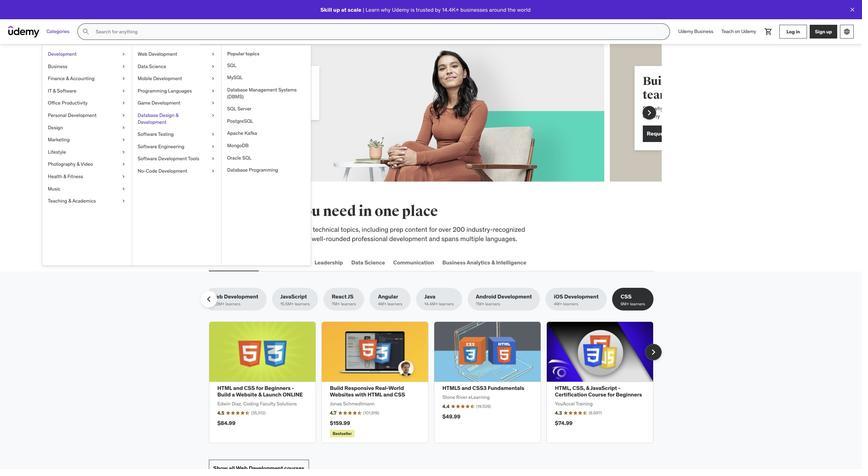 Task type: describe. For each thing, give the bounding box(es) containing it.
html inside html and css for beginners - build a website & launch online
[[217, 385, 232, 392]]

xsmall image for office productivity
[[121, 100, 126, 107]]

ios
[[554, 293, 563, 300]]

around
[[490, 6, 507, 13]]

xsmall image for software testing
[[210, 131, 216, 138]]

gets
[[206, 74, 229, 89]]

& right finance
[[66, 75, 69, 82]]

sql for sql server
[[227, 106, 236, 112]]

learners inside web development 12.2m+ learners
[[226, 302, 241, 307]]

html, css, & javascript - certification course for beginners
[[555, 385, 642, 399]]

categories button
[[42, 23, 73, 40]]

beginners inside 'html, css, & javascript - certification course for beginners'
[[616, 392, 642, 399]]

xsmall image for health & fitness
[[121, 174, 126, 180]]

for inside learning that gets you skills for your present (and your future). get started with us.
[[145, 91, 152, 98]]

css inside "build responsive real-world websites with html and css"
[[394, 392, 405, 399]]

web inside web development 12.2m+ learners
[[211, 293, 223, 300]]

carousel element containing learning that gets you
[[97, 44, 863, 182]]

build responsive real-world websites with html and css
[[330, 385, 405, 399]]

development down categories dropdown button
[[48, 51, 77, 57]]

web for web development "link"
[[138, 51, 147, 57]]

software for software engineering
[[138, 144, 157, 150]]

web for web development button
[[210, 259, 222, 266]]

udemy inside build ready-for-anything teams see why leading organizations choose to learn with udemy business.
[[597, 113, 615, 120]]

build for teams
[[597, 74, 627, 89]]

learn
[[366, 6, 380, 13]]

software engineering
[[138, 144, 184, 150]]

xsmall image for no-code development
[[210, 168, 216, 175]]

video
[[81, 161, 93, 167]]

database programming
[[227, 167, 278, 173]]

sql server
[[227, 106, 252, 112]]

request
[[601, 130, 623, 137]]

lifestyle
[[48, 149, 66, 155]]

mobile
[[138, 75, 152, 82]]

database programming link
[[222, 164, 311, 177]]

12.2m+
[[211, 302, 225, 307]]

sign up link
[[810, 25, 838, 39]]

next image
[[648, 347, 659, 358]]

leadership button
[[313, 255, 345, 271]]

music
[[48, 186, 61, 192]]

html5
[[443, 385, 461, 392]]

why for |
[[381, 6, 391, 13]]

learners inside java 14.4m+ learners
[[439, 302, 454, 307]]

next image
[[644, 107, 655, 118]]

it & software
[[48, 88, 76, 94]]

personal development link
[[42, 109, 132, 122]]

2 your from the left
[[197, 91, 208, 98]]

design inside database design & development
[[159, 112, 175, 118]]

ios development 4m+ learners
[[554, 293, 599, 307]]

a inside html and css for beginners - build a website & launch online
[[232, 392, 235, 399]]

xsmall image for business
[[121, 63, 126, 70]]

world
[[517, 6, 531, 13]]

web development button
[[209, 255, 259, 271]]

xsmall image for personal development
[[121, 112, 126, 119]]

at
[[341, 6, 347, 13]]

leadership
[[315, 259, 343, 266]]

choose a language image
[[844, 28, 851, 35]]

prep
[[390, 226, 404, 234]]

critical
[[237, 226, 256, 234]]

xsmall image for development
[[121, 51, 126, 58]]

4m+ inside the angular 4m+ learners
[[378, 302, 387, 307]]

7m+ for android development
[[476, 302, 485, 307]]

no-
[[138, 168, 146, 174]]

database design & development link
[[132, 109, 221, 129]]

marketing link
[[42, 134, 132, 146]]

real-
[[375, 385, 389, 392]]

world
[[389, 385, 404, 392]]

development inside database design & development
[[138, 119, 167, 125]]

database management systems (dbms)
[[227, 87, 297, 100]]

css inside html and css for beginners - build a website & launch online
[[244, 385, 255, 392]]

data science for the data science 'link'
[[138, 63, 166, 69]]

office
[[48, 100, 61, 106]]

css inside css 9m+ learners
[[621, 293, 632, 300]]

teach on udemy link
[[718, 23, 761, 40]]

in inside log in link
[[796, 28, 800, 35]]

software development tools link
[[132, 153, 221, 165]]

xsmall image for music
[[121, 186, 126, 193]]

covering critical workplace skills to technical topics, including prep content for over 200 industry-recognized certifications, our catalog supports well-rounded professional development and spans multiple languages.
[[209, 226, 525, 243]]

learning
[[130, 74, 180, 89]]

software testing link
[[132, 129, 221, 141]]

programming languages
[[138, 88, 192, 94]]

business.
[[616, 113, 640, 120]]

development inside "link"
[[149, 51, 177, 57]]

for inside html and css for beginners - build a website & launch online
[[256, 385, 263, 392]]

development link
[[42, 48, 132, 60]]

business for business
[[48, 63, 67, 69]]

development down engineering
[[158, 156, 187, 162]]

scale
[[348, 6, 362, 13]]

it certifications
[[266, 259, 306, 266]]

xsmall image for programming languages
[[210, 88, 216, 94]]

web development for web development button
[[210, 259, 257, 266]]

web development link
[[132, 48, 221, 60]]

apache
[[227, 130, 244, 136]]

data science for data science button
[[352, 259, 385, 266]]

languages
[[168, 88, 192, 94]]

build inside html and css for beginners - build a website & launch online
[[217, 392, 231, 399]]

all
[[209, 203, 229, 220]]

business inside "link"
[[695, 28, 714, 35]]

learners inside the angular 4m+ learners
[[388, 302, 403, 307]]

design link
[[42, 122, 132, 134]]

0 horizontal spatial the
[[232, 203, 254, 220]]

skills inside 'covering critical workplace skills to technical topics, including prep content for over 200 industry-recognized certifications, our catalog supports well-rounded professional development and spans multiple languages.'
[[289, 226, 304, 234]]

teaching
[[48, 198, 67, 204]]

react
[[332, 293, 347, 300]]

xsmall image for software engineering
[[210, 144, 216, 150]]

teaching & academics link
[[42, 195, 132, 208]]

development inside button
[[223, 259, 257, 266]]

2 vertical spatial database
[[227, 167, 248, 173]]

office productivity link
[[42, 97, 132, 109]]

web development 12.2m+ learners
[[211, 293, 258, 307]]

academics
[[72, 198, 96, 204]]

industry-
[[467, 226, 493, 234]]

postgresql
[[227, 118, 253, 124]]

testing
[[158, 131, 174, 137]]

recognized
[[493, 226, 525, 234]]

& up office
[[53, 88, 56, 94]]

personal
[[48, 112, 67, 118]]

html and css for beginners - build a website & launch online link
[[217, 385, 303, 399]]

topics
[[246, 51, 260, 57]]

why for teams
[[608, 105, 618, 112]]

development inside ios development 4m+ learners
[[565, 293, 599, 300]]

responsive
[[345, 385, 374, 392]]

database for (dbms)
[[227, 87, 248, 93]]

learners inside android development 7m+ learners
[[485, 302, 500, 307]]

angular
[[378, 293, 398, 300]]

it for it certifications
[[266, 259, 270, 266]]

communication
[[393, 259, 434, 266]]

science for the data science 'link'
[[149, 63, 166, 69]]

html5 and css3 fundamentals link
[[443, 385, 525, 392]]

angular 4m+ learners
[[378, 293, 403, 307]]

organizations
[[639, 105, 672, 112]]

& left video
[[77, 161, 80, 167]]

0 vertical spatial a
[[624, 130, 627, 137]]

(dbms)
[[227, 94, 244, 100]]

code
[[146, 168, 157, 174]]

js
[[348, 293, 354, 300]]

data science link
[[132, 60, 221, 73]]

software engineering link
[[132, 141, 221, 153]]

(and
[[185, 91, 196, 98]]

2 vertical spatial sql
[[242, 155, 252, 161]]

beginners inside html and css for beginners - build a website & launch online
[[265, 385, 291, 392]]

0 vertical spatial skills
[[256, 203, 293, 220]]

programming languages link
[[132, 85, 221, 97]]

website
[[236, 392, 257, 399]]

carousel element containing html and css for beginners - build a website & launch online
[[209, 322, 662, 444]]

to inside build ready-for-anything teams see why leading organizations choose to learn with udemy business.
[[692, 105, 697, 112]]

it for it & software
[[48, 88, 52, 94]]

xsmall image for data science
[[210, 63, 216, 70]]

xsmall image for marketing
[[121, 137, 126, 144]]

with inside "build responsive real-world websites with html and css"
[[355, 392, 367, 399]]

content
[[405, 226, 428, 234]]

sql for sql
[[227, 62, 237, 68]]

with inside build ready-for-anything teams see why leading organizations choose to learn with udemy business.
[[712, 105, 723, 112]]

mobile development link
[[132, 73, 221, 85]]

xsmall image for database design & development
[[210, 112, 216, 119]]

database for development
[[138, 112, 158, 118]]

0 vertical spatial the
[[508, 6, 516, 13]]



Task type: locate. For each thing, give the bounding box(es) containing it.
up for skill
[[333, 6, 340, 13]]

for-
[[663, 74, 683, 89]]

build up see in the right top of the page
[[597, 74, 627, 89]]

0 vertical spatial data
[[138, 63, 148, 69]]

css 9m+ learners
[[621, 293, 646, 307]]

15.5m+
[[281, 302, 294, 307]]

xsmall image inside programming languages link
[[210, 88, 216, 94]]

learners inside css 9m+ learners
[[631, 302, 646, 307]]

programming
[[138, 88, 167, 94], [249, 167, 278, 173]]

1 horizontal spatial the
[[508, 6, 516, 13]]

web development down certifications,
[[210, 259, 257, 266]]

0 horizontal spatial -
[[292, 385, 294, 392]]

8 learners from the left
[[631, 302, 646, 307]]

engineering
[[158, 144, 184, 150]]

1 horizontal spatial javascript
[[591, 385, 617, 392]]

1 vertical spatial design
[[48, 125, 63, 131]]

1 horizontal spatial a
[[624, 130, 627, 137]]

2 horizontal spatial css
[[621, 293, 632, 300]]

previous image
[[207, 107, 219, 118], [203, 294, 214, 305]]

1 vertical spatial the
[[232, 203, 254, 220]]

you inside learning that gets you skills for your present (and your future). get started with us.
[[231, 74, 250, 89]]

1 horizontal spatial 7m+
[[476, 302, 485, 307]]

request a demo
[[601, 130, 643, 137]]

data for data science button
[[352, 259, 364, 266]]

database management systems (dbms) link
[[222, 84, 311, 103]]

software testing
[[138, 131, 174, 137]]

with down skills
[[130, 99, 141, 106]]

your up game development
[[153, 91, 163, 98]]

up left the at
[[333, 6, 340, 13]]

development right 'ios'
[[565, 293, 599, 300]]

web
[[138, 51, 147, 57], [210, 259, 222, 266], [211, 293, 223, 300]]

you for skills
[[296, 203, 321, 220]]

build left responsive
[[330, 385, 343, 392]]

development down certifications,
[[223, 259, 257, 266]]

javascript 15.5m+ learners
[[281, 293, 310, 307]]

& inside button
[[492, 259, 495, 266]]

1 horizontal spatial html
[[368, 392, 382, 399]]

web development inside "link"
[[138, 51, 177, 57]]

software for software development tools
[[138, 156, 157, 162]]

xsmall image inside finance & accounting link
[[121, 75, 126, 82]]

1 horizontal spatial data
[[352, 259, 364, 266]]

1 vertical spatial previous image
[[203, 294, 214, 305]]

data inside the data science 'link'
[[138, 63, 148, 69]]

software down software testing
[[138, 144, 157, 150]]

xsmall image inside business link
[[121, 63, 126, 70]]

data for the data science 'link'
[[138, 63, 148, 69]]

science up mobile development
[[149, 63, 166, 69]]

fitness
[[67, 174, 83, 180]]

data science inside 'link'
[[138, 63, 166, 69]]

1 horizontal spatial programming
[[249, 167, 278, 173]]

skills up supports
[[289, 226, 304, 234]]

0 vertical spatial you
[[231, 74, 250, 89]]

java
[[425, 293, 436, 300]]

web development for web development "link"
[[138, 51, 177, 57]]

html left website
[[217, 385, 232, 392]]

certifications
[[272, 259, 306, 266]]

xsmall image inside software engineering link
[[210, 144, 216, 150]]

css left launch
[[244, 385, 255, 392]]

to inside 'covering critical workplace skills to technical topics, including prep content for over 200 industry-recognized certifications, our catalog supports well-rounded professional development and spans multiple languages.'
[[306, 226, 311, 234]]

0 vertical spatial sql
[[227, 62, 237, 68]]

1 learners from the left
[[226, 302, 241, 307]]

a left demo
[[624, 130, 627, 137]]

data science up mobile
[[138, 63, 166, 69]]

close image
[[850, 6, 856, 13]]

1 vertical spatial sql
[[227, 106, 236, 112]]

see
[[597, 105, 607, 112]]

1 7m+ from the left
[[332, 302, 340, 307]]

sign up
[[816, 28, 833, 35]]

science inside the data science 'link'
[[149, 63, 166, 69]]

server
[[238, 106, 252, 112]]

1 horizontal spatial data science
[[352, 259, 385, 266]]

xsmall image for photography & video
[[121, 161, 126, 168]]

0 horizontal spatial a
[[232, 392, 235, 399]]

sql server link
[[222, 103, 311, 115]]

xsmall image for it & software
[[121, 88, 126, 94]]

1 horizontal spatial up
[[827, 28, 833, 35]]

0 vertical spatial design
[[159, 112, 175, 118]]

a
[[624, 130, 627, 137], [232, 392, 235, 399]]

why right see in the right top of the page
[[608, 105, 618, 112]]

development down present
[[152, 100, 181, 106]]

science for data science button
[[365, 259, 385, 266]]

html left world
[[368, 392, 382, 399]]

development inside android development 7m+ learners
[[498, 293, 532, 300]]

mongodb link
[[222, 140, 311, 152]]

programming inside database design & development element
[[249, 167, 278, 173]]

1 vertical spatial skills
[[289, 226, 304, 234]]

software up code
[[138, 156, 157, 162]]

& down game development 'link'
[[176, 112, 179, 118]]

why inside build ready-for-anything teams see why leading organizations choose to learn with udemy business.
[[608, 105, 618, 112]]

your right (and
[[197, 91, 208, 98]]

7m+
[[332, 302, 340, 307], [476, 302, 485, 307]]

0 vertical spatial carousel element
[[97, 44, 863, 182]]

xsmall image inside 'lifestyle' link
[[121, 149, 126, 156]]

& right health
[[63, 174, 66, 180]]

& inside 'html, css, & javascript - certification course for beginners'
[[586, 385, 590, 392]]

web development inside button
[[210, 259, 257, 266]]

with inside learning that gets you skills for your present (and your future). get started with us.
[[130, 99, 141, 106]]

0 vertical spatial science
[[149, 63, 166, 69]]

business left teach
[[695, 28, 714, 35]]

why right learn
[[381, 6, 391, 13]]

xsmall image for design
[[121, 125, 126, 131]]

css,
[[573, 385, 585, 392]]

xsmall image for web development
[[210, 51, 216, 58]]

web up 12.2m+
[[211, 293, 223, 300]]

postgresql link
[[222, 115, 311, 128]]

design down personal
[[48, 125, 63, 131]]

css up 9m+ on the right of page
[[621, 293, 632, 300]]

beginners right website
[[265, 385, 291, 392]]

xsmall image inside the marketing link
[[121, 137, 126, 144]]

7m+ down android
[[476, 302, 485, 307]]

1 horizontal spatial it
[[266, 259, 270, 266]]

the up critical
[[232, 203, 254, 220]]

and inside 'covering critical workplace skills to technical topics, including prep content for over 200 industry-recognized certifications, our catalog supports well-rounded professional development and spans multiple languages.'
[[429, 235, 440, 243]]

2 vertical spatial business
[[443, 259, 466, 266]]

mongodb
[[227, 143, 249, 149]]

and
[[429, 235, 440, 243], [233, 385, 243, 392], [462, 385, 472, 392], [384, 392, 393, 399]]

previous image for topic filters element on the bottom of the page
[[203, 294, 214, 305]]

0 horizontal spatial you
[[231, 74, 250, 89]]

1 vertical spatial data science
[[352, 259, 385, 266]]

previous image for carousel element containing learning that gets you
[[207, 107, 219, 118]]

0 horizontal spatial css
[[244, 385, 255, 392]]

0 horizontal spatial web development
[[138, 51, 177, 57]]

html,
[[555, 385, 572, 392]]

data science
[[138, 63, 166, 69], [352, 259, 385, 266]]

200
[[453, 226, 465, 234]]

web development up the data science 'link'
[[138, 51, 177, 57]]

data science down professional
[[352, 259, 385, 266]]

you up the started
[[231, 74, 250, 89]]

7 learners from the left
[[564, 302, 579, 307]]

2 4m+ from the left
[[554, 302, 563, 307]]

course
[[589, 392, 607, 399]]

xsmall image inside the 'development' link
[[121, 51, 126, 58]]

xsmall image inside database design & development link
[[210, 112, 216, 119]]

0 horizontal spatial business
[[48, 63, 67, 69]]

1 vertical spatial in
[[359, 203, 372, 220]]

development up software testing
[[138, 119, 167, 125]]

0 horizontal spatial with
[[130, 99, 141, 106]]

0 vertical spatial data science
[[138, 63, 166, 69]]

development inside 'link'
[[152, 100, 181, 106]]

business up finance
[[48, 63, 67, 69]]

0 horizontal spatial your
[[153, 91, 163, 98]]

1 horizontal spatial web development
[[210, 259, 257, 266]]

1 vertical spatial why
[[608, 105, 618, 112]]

- right course
[[619, 385, 621, 392]]

1 your from the left
[[153, 91, 163, 98]]

skill
[[321, 6, 332, 13]]

marketing
[[48, 137, 70, 143]]

for up us.
[[145, 91, 152, 98]]

analytics
[[467, 259, 491, 266]]

tools
[[188, 156, 199, 162]]

7m+ inside android development 7m+ learners
[[476, 302, 485, 307]]

4m+ inside ios development 4m+ learners
[[554, 302, 563, 307]]

to up supports
[[306, 226, 311, 234]]

2 vertical spatial web
[[211, 293, 223, 300]]

oracle sql link
[[222, 152, 311, 164]]

1 vertical spatial it
[[266, 259, 270, 266]]

android development 7m+ learners
[[476, 293, 532, 307]]

sql down popular
[[227, 62, 237, 68]]

learners inside "react js 7m+ learners"
[[341, 302, 356, 307]]

1 vertical spatial carousel element
[[209, 322, 662, 444]]

finance
[[48, 75, 65, 82]]

css right the "real-"
[[394, 392, 405, 399]]

0 horizontal spatial to
[[306, 226, 311, 234]]

well-
[[312, 235, 326, 243]]

in up including at the left top
[[359, 203, 372, 220]]

0 horizontal spatial data science
[[138, 63, 166, 69]]

kafka
[[245, 130, 257, 136]]

xsmall image for game development
[[210, 100, 216, 107]]

1 horizontal spatial business
[[443, 259, 466, 266]]

software up office productivity
[[57, 88, 76, 94]]

programming down oracle sql link
[[249, 167, 278, 173]]

1 horizontal spatial you
[[296, 203, 321, 220]]

2 learners from the left
[[295, 302, 310, 307]]

xsmall image inside health & fitness link
[[121, 174, 126, 180]]

on
[[735, 28, 741, 35]]

1 horizontal spatial your
[[197, 91, 208, 98]]

it up office
[[48, 88, 52, 94]]

it left certifications
[[266, 259, 270, 266]]

fundamentals
[[488, 385, 525, 392]]

1 vertical spatial database
[[138, 112, 158, 118]]

science down professional
[[365, 259, 385, 266]]

xsmall image inside the data science 'link'
[[210, 63, 216, 70]]

0 horizontal spatial data
[[138, 63, 148, 69]]

with right websites
[[355, 392, 367, 399]]

finance & accounting
[[48, 75, 95, 82]]

0 horizontal spatial build
[[217, 392, 231, 399]]

0 vertical spatial database
[[227, 87, 248, 93]]

xsmall image inside personal development link
[[121, 112, 126, 119]]

0 vertical spatial in
[[796, 28, 800, 35]]

4 learners from the left
[[388, 302, 403, 307]]

mysql link
[[222, 72, 311, 84]]

and inside "build responsive real-world websites with html and css"
[[384, 392, 393, 399]]

future).
[[209, 91, 226, 98]]

2 - from the left
[[619, 385, 621, 392]]

Search for anything text field
[[94, 26, 662, 38]]

learn
[[698, 105, 711, 112]]

database inside database management systems (dbms)
[[227, 87, 248, 93]]

0 horizontal spatial 7m+
[[332, 302, 340, 307]]

health & fitness
[[48, 174, 83, 180]]

database design & development element
[[221, 45, 311, 266]]

1 vertical spatial web development
[[210, 259, 257, 266]]

udemy inside "link"
[[679, 28, 694, 35]]

xsmall image inside it & software link
[[121, 88, 126, 94]]

2 horizontal spatial with
[[712, 105, 723, 112]]

trusted
[[416, 6, 434, 13]]

beginners right course
[[616, 392, 642, 399]]

us.
[[142, 99, 149, 106]]

popular
[[227, 51, 245, 57]]

submit search image
[[82, 28, 90, 36]]

supports
[[284, 235, 310, 243]]

build for websites
[[330, 385, 343, 392]]

0 horizontal spatial beginners
[[265, 385, 291, 392]]

0 horizontal spatial javascript
[[281, 293, 307, 300]]

business for business analytics & intelligence
[[443, 259, 466, 266]]

all the skills you need in one place
[[209, 203, 438, 220]]

1 horizontal spatial build
[[330, 385, 343, 392]]

and inside html and css for beginners - build a website & launch online
[[233, 385, 243, 392]]

14.4k+
[[442, 6, 459, 13]]

development down office productivity link
[[68, 112, 97, 118]]

0 vertical spatial business
[[695, 28, 714, 35]]

for inside 'covering critical workplace skills to technical topics, including prep content for over 200 industry-recognized certifications, our catalog supports well-rounded professional development and spans multiple languages.'
[[429, 226, 437, 234]]

0 horizontal spatial in
[[359, 203, 372, 220]]

& left launch
[[258, 392, 262, 399]]

our
[[250, 235, 260, 243]]

1 horizontal spatial design
[[159, 112, 175, 118]]

database down oracle sql
[[227, 167, 248, 173]]

xsmall image inside photography & video link
[[121, 161, 126, 168]]

for inside 'html, css, & javascript - certification course for beginners'
[[608, 392, 615, 399]]

photography
[[48, 161, 76, 167]]

you for gets
[[231, 74, 250, 89]]

udemy image
[[8, 26, 40, 38]]

1 vertical spatial javascript
[[591, 385, 617, 392]]

languages.
[[486, 235, 518, 243]]

the left world
[[508, 6, 516, 13]]

0 horizontal spatial 4m+
[[378, 302, 387, 307]]

development down software development tools link on the left top of page
[[159, 168, 187, 174]]

data down professional
[[352, 259, 364, 266]]

web up mobile
[[138, 51, 147, 57]]

1 horizontal spatial css
[[394, 392, 405, 399]]

skills up workplace
[[256, 203, 293, 220]]

0 vertical spatial it
[[48, 88, 52, 94]]

build inside "build responsive real-world websites with html and css"
[[330, 385, 343, 392]]

1 vertical spatial a
[[232, 392, 235, 399]]

database up (dbms)
[[227, 87, 248, 93]]

& right analytics
[[492, 259, 495, 266]]

it inside button
[[266, 259, 270, 266]]

xsmall image inside game development 'link'
[[210, 100, 216, 107]]

3 learners from the left
[[341, 302, 356, 307]]

javascript inside the "javascript 15.5m+ learners"
[[281, 293, 307, 300]]

& right css,
[[586, 385, 590, 392]]

for right course
[[608, 392, 615, 399]]

1 vertical spatial data
[[352, 259, 364, 266]]

database down game
[[138, 112, 158, 118]]

- right launch
[[292, 385, 294, 392]]

0 vertical spatial web
[[138, 51, 147, 57]]

2 horizontal spatial business
[[695, 28, 714, 35]]

0 horizontal spatial science
[[149, 63, 166, 69]]

catalog
[[261, 235, 283, 243]]

xsmall image inside design link
[[121, 125, 126, 131]]

development up programming languages at the left top of page
[[153, 75, 182, 82]]

0 horizontal spatial it
[[48, 88, 52, 94]]

build inside build ready-for-anything teams see why leading organizations choose to learn with udemy business.
[[597, 74, 627, 89]]

learners inside the "javascript 15.5m+ learners"
[[295, 302, 310, 307]]

- inside 'html, css, & javascript - certification course for beginners'
[[619, 385, 621, 392]]

mysql
[[227, 75, 243, 81]]

7m+ inside "react js 7m+ learners"
[[332, 302, 340, 307]]

1 horizontal spatial beginners
[[616, 392, 642, 399]]

0 horizontal spatial up
[[333, 6, 340, 13]]

the
[[508, 6, 516, 13], [232, 203, 254, 220]]

xsmall image for finance & accounting
[[121, 75, 126, 82]]

topic filters element
[[201, 288, 654, 311]]

web inside "link"
[[138, 51, 147, 57]]

2 7m+ from the left
[[476, 302, 485, 307]]

0 vertical spatial javascript
[[281, 293, 307, 300]]

0 vertical spatial previous image
[[207, 107, 219, 118]]

data inside data science button
[[352, 259, 364, 266]]

development
[[389, 235, 428, 243]]

over
[[439, 226, 451, 234]]

in right the log
[[796, 28, 800, 35]]

sql right oracle in the left top of the page
[[242, 155, 252, 161]]

up for sign
[[827, 28, 833, 35]]

covering
[[209, 226, 235, 234]]

software up software engineering
[[138, 131, 157, 137]]

health & fitness link
[[42, 171, 132, 183]]

development up 12.2m+
[[224, 293, 258, 300]]

business link
[[42, 60, 132, 73]]

xsmall image for mobile development
[[210, 75, 216, 82]]

design down game development
[[159, 112, 175, 118]]

it certifications button
[[264, 255, 308, 271]]

& right teaching
[[68, 198, 71, 204]]

0 vertical spatial programming
[[138, 88, 167, 94]]

development up the data science 'link'
[[149, 51, 177, 57]]

web inside button
[[210, 259, 222, 266]]

teaching & academics
[[48, 198, 96, 204]]

started
[[238, 91, 256, 98]]

1 vertical spatial web
[[210, 259, 222, 266]]

1 vertical spatial business
[[48, 63, 67, 69]]

0 vertical spatial to
[[692, 105, 697, 112]]

xsmall image for lifestyle
[[121, 149, 126, 156]]

carousel element
[[97, 44, 863, 182], [209, 322, 662, 444]]

you up the technical
[[296, 203, 321, 220]]

learners inside ios development 4m+ learners
[[564, 302, 579, 307]]

xsmall image inside mobile development link
[[210, 75, 216, 82]]

music link
[[42, 183, 132, 195]]

science inside data science button
[[365, 259, 385, 266]]

up right sign
[[827, 28, 833, 35]]

xsmall image
[[210, 63, 216, 70], [121, 75, 126, 82], [210, 75, 216, 82], [121, 88, 126, 94], [210, 112, 216, 119], [121, 137, 126, 144], [121, 149, 126, 156], [210, 156, 216, 163], [121, 161, 126, 168]]

for left online
[[256, 385, 263, 392]]

-
[[292, 385, 294, 392], [619, 385, 621, 392]]

accounting
[[70, 75, 95, 82]]

in
[[796, 28, 800, 35], [359, 203, 372, 220]]

systems
[[279, 87, 297, 93]]

sql
[[227, 62, 237, 68], [227, 106, 236, 112], [242, 155, 252, 161]]

1 horizontal spatial with
[[355, 392, 367, 399]]

javascript up 15.5m+
[[281, 293, 307, 300]]

7m+ down react
[[332, 302, 340, 307]]

1 vertical spatial to
[[306, 226, 311, 234]]

javascript right css,
[[591, 385, 617, 392]]

1 horizontal spatial 4m+
[[554, 302, 563, 307]]

xsmall image inside software development tools link
[[210, 156, 216, 163]]

& inside html and css for beginners - build a website & launch online
[[258, 392, 262, 399]]

html inside "build responsive real-world websites with html and css"
[[368, 392, 382, 399]]

data up mobile
[[138, 63, 148, 69]]

development
[[48, 51, 77, 57], [149, 51, 177, 57], [153, 75, 182, 82], [152, 100, 181, 106], [68, 112, 97, 118], [138, 119, 167, 125], [158, 156, 187, 162], [159, 168, 187, 174], [223, 259, 257, 266], [224, 293, 258, 300], [498, 293, 532, 300], [565, 293, 599, 300]]

certification
[[555, 392, 587, 399]]

shopping cart with 0 items image
[[765, 28, 773, 36]]

xsmall image
[[121, 51, 126, 58], [210, 51, 216, 58], [121, 63, 126, 70], [210, 88, 216, 94], [121, 100, 126, 107], [210, 100, 216, 107], [121, 112, 126, 119], [121, 125, 126, 131], [210, 131, 216, 138], [210, 144, 216, 150], [210, 168, 216, 175], [121, 174, 126, 180], [121, 186, 126, 193], [121, 198, 126, 205]]

data science inside button
[[352, 259, 385, 266]]

learning that gets you skills for your present (and your future). get started with us.
[[130, 74, 256, 106]]

to left learn
[[692, 105, 697, 112]]

0 vertical spatial up
[[333, 6, 340, 13]]

web development
[[138, 51, 177, 57], [210, 259, 257, 266]]

science
[[149, 63, 166, 69], [365, 259, 385, 266]]

1 horizontal spatial science
[[365, 259, 385, 266]]

1 horizontal spatial in
[[796, 28, 800, 35]]

websites
[[330, 392, 354, 399]]

7m+ for react js
[[332, 302, 340, 307]]

xsmall image for software development tools
[[210, 156, 216, 163]]

communication button
[[392, 255, 436, 271]]

1 vertical spatial you
[[296, 203, 321, 220]]

xsmall image inside music link
[[121, 186, 126, 193]]

0 vertical spatial why
[[381, 6, 391, 13]]

1 horizontal spatial -
[[619, 385, 621, 392]]

ready-
[[629, 74, 663, 89]]

development inside web development 12.2m+ learners
[[224, 293, 258, 300]]

javascript inside 'html, css, & javascript - certification course for beginners'
[[591, 385, 617, 392]]

for left over at the top of page
[[429, 226, 437, 234]]

4m+ down 'ios'
[[554, 302, 563, 307]]

xsmall image inside web development "link"
[[210, 51, 216, 58]]

technical
[[313, 226, 339, 234]]

database inside database design & development
[[138, 112, 158, 118]]

2 horizontal spatial build
[[597, 74, 627, 89]]

- inside html and css for beginners - build a website & launch online
[[292, 385, 294, 392]]

1 vertical spatial up
[[827, 28, 833, 35]]

xsmall image inside no-code development link
[[210, 168, 216, 175]]

xsmall image for teaching & academics
[[121, 198, 126, 205]]

1 vertical spatial programming
[[249, 167, 278, 173]]

software for software testing
[[138, 131, 157, 137]]

xsmall image inside teaching & academics link
[[121, 198, 126, 205]]

development right android
[[498, 293, 532, 300]]

web down certifications,
[[210, 259, 222, 266]]

xsmall image inside office productivity link
[[121, 100, 126, 107]]

topics,
[[341, 226, 360, 234]]

with right learn
[[712, 105, 723, 112]]

& inside database design & development
[[176, 112, 179, 118]]

0 horizontal spatial programming
[[138, 88, 167, 94]]

xsmall image inside software testing link
[[210, 131, 216, 138]]

css3
[[473, 385, 487, 392]]

0 horizontal spatial design
[[48, 125, 63, 131]]

0 horizontal spatial why
[[381, 6, 391, 13]]

programming up us.
[[138, 88, 167, 94]]

6 learners from the left
[[485, 302, 500, 307]]

why
[[381, 6, 391, 13], [608, 105, 618, 112]]

it & software link
[[42, 85, 132, 97]]

0 horizontal spatial html
[[217, 385, 232, 392]]

1 4m+ from the left
[[378, 302, 387, 307]]

1 vertical spatial science
[[365, 259, 385, 266]]

1 horizontal spatial to
[[692, 105, 697, 112]]

popular topics
[[227, 51, 260, 57]]

a left website
[[232, 392, 235, 399]]

oracle sql
[[227, 155, 252, 161]]

business inside button
[[443, 259, 466, 266]]

previous image inside topic filters element
[[203, 294, 214, 305]]

5 learners from the left
[[439, 302, 454, 307]]

business down spans
[[443, 259, 466, 266]]

1 - from the left
[[292, 385, 294, 392]]

sql left the server
[[227, 106, 236, 112]]

build left website
[[217, 392, 231, 399]]

4m+ down the angular
[[378, 302, 387, 307]]



Task type: vqa. For each thing, say whether or not it's contained in the screenshot.
the 'Carousel' element containing HTML and CSS for Beginners - Build a Website & Launch ONLINE
yes



